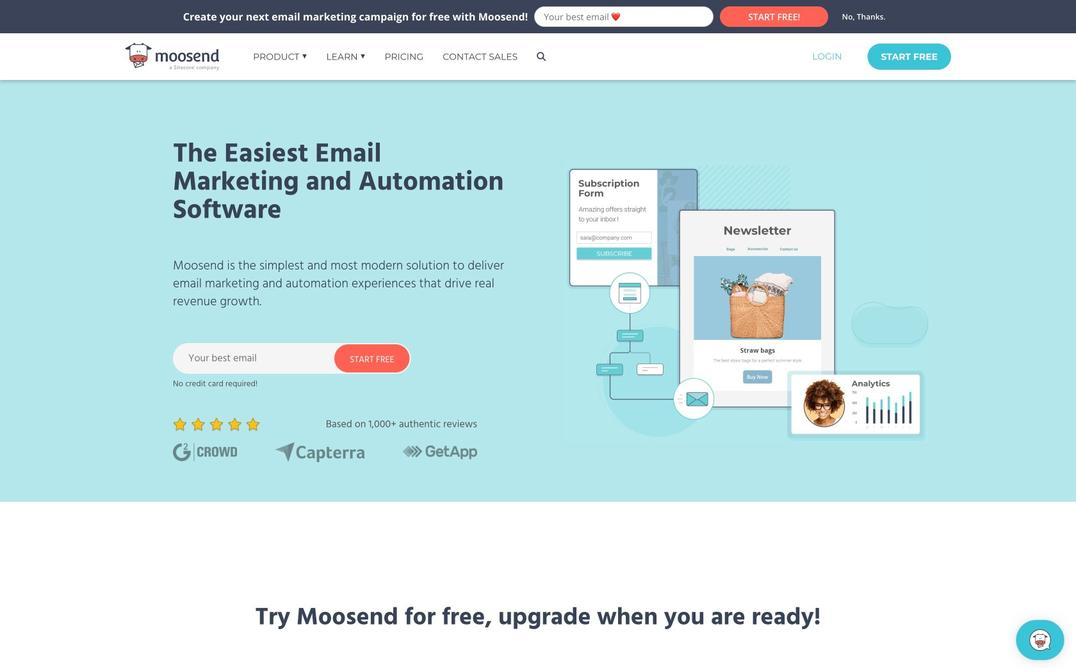 Task type: describe. For each thing, give the bounding box(es) containing it.
search image
[[537, 52, 546, 61]]



Task type: locate. For each thing, give the bounding box(es) containing it.
Your best email email field
[[173, 343, 365, 374]]

moosend email marketing and marketing automation software image
[[125, 43, 219, 70]]

Your best email ❤️ text field
[[534, 6, 714, 27]]

moosend email marketing software image
[[564, 160, 929, 443]]



Task type: vqa. For each thing, say whether or not it's contained in the screenshot.
Email Address email field
no



